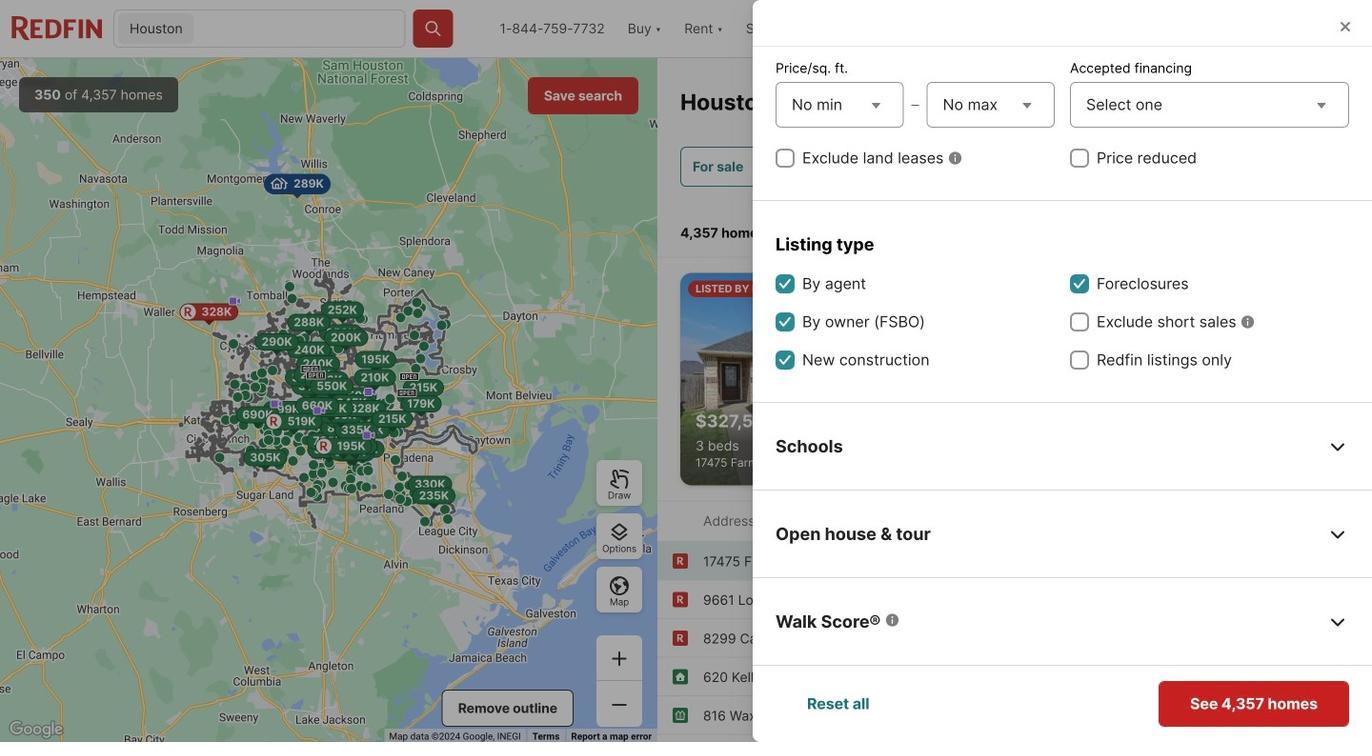 Task type: locate. For each thing, give the bounding box(es) containing it.
None checkbox
[[776, 275, 795, 294], [776, 313, 795, 332], [1071, 313, 1090, 332], [1071, 351, 1090, 370], [776, 275, 795, 294], [776, 313, 795, 332], [1071, 313, 1090, 332], [1071, 351, 1090, 370]]

None checkbox
[[776, 149, 795, 168], [1071, 149, 1090, 168], [1071, 275, 1090, 294], [776, 351, 795, 370], [776, 149, 795, 168], [1071, 149, 1090, 168], [1071, 275, 1090, 294], [776, 351, 795, 370]]

select a min and max value element
[[776, 78, 1055, 132]]

dialog
[[753, 0, 1373, 743]]

None search field
[[198, 10, 405, 49]]

map region
[[0, 58, 658, 743]]



Task type: vqa. For each thing, say whether or not it's contained in the screenshot.
SUBMIT SEARCH image
yes



Task type: describe. For each thing, give the bounding box(es) containing it.
google image
[[5, 718, 68, 743]]

submit search image
[[424, 19, 443, 38]]



